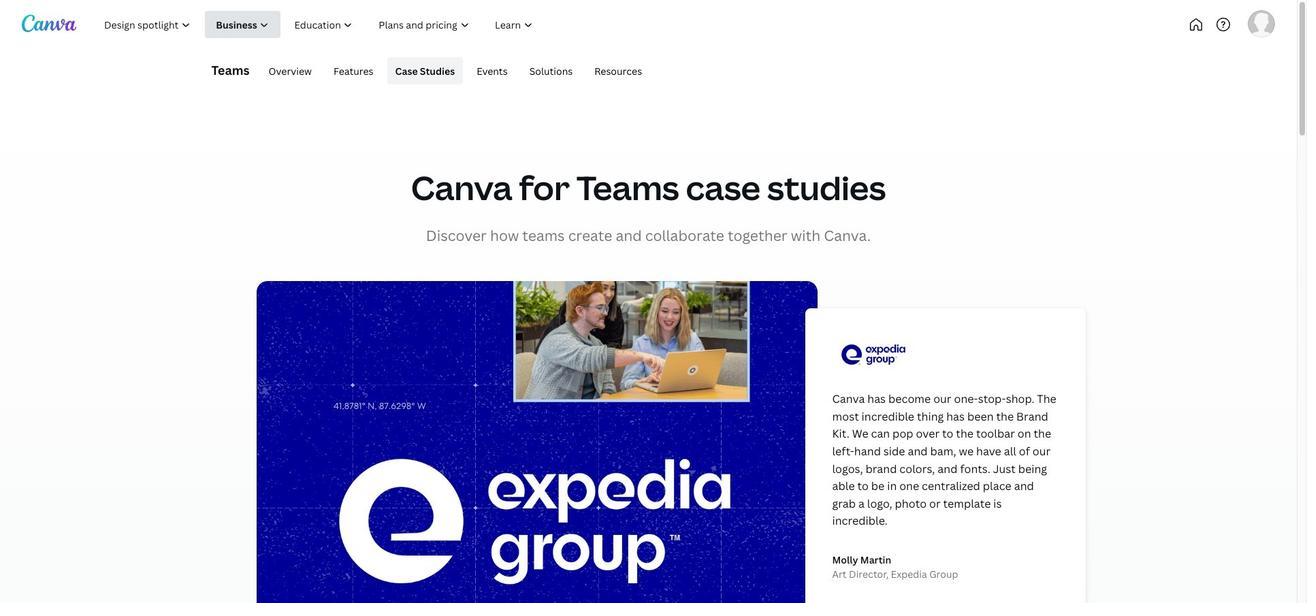 Task type: vqa. For each thing, say whether or not it's contained in the screenshot.
Top level navigation element on the left of the page
yes



Task type: locate. For each thing, give the bounding box(es) containing it.
menu bar
[[255, 57, 651, 84]]

top level navigation element
[[93, 11, 591, 38]]



